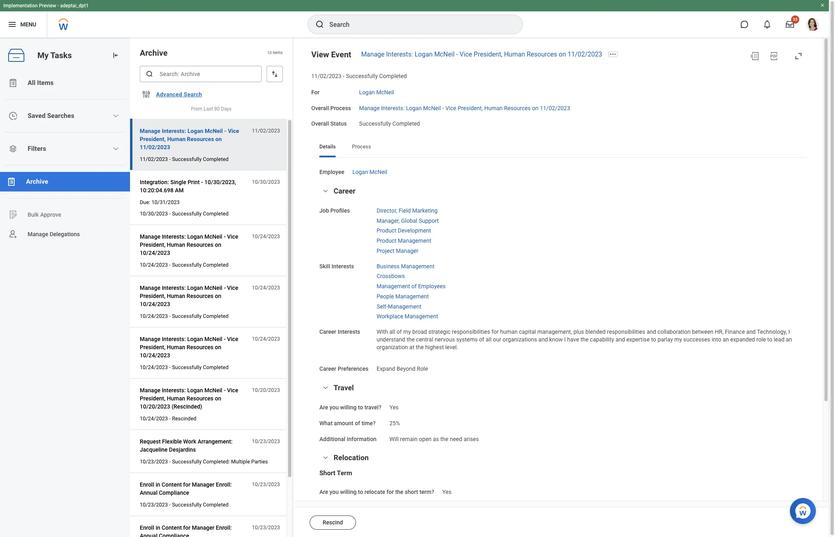 Task type: vqa. For each thing, say whether or not it's contained in the screenshot.


Task type: locate. For each thing, give the bounding box(es) containing it.
0 vertical spatial yes
[[390, 404, 399, 411]]

1 manage interests: logan mcneil - vice president, human resources on 10/24/2023 from the top
[[140, 233, 238, 256]]

1 are from the top
[[320, 404, 328, 411]]

manager down "product management"
[[396, 248, 419, 254]]

1 enroll from the top
[[140, 481, 154, 488]]

saved
[[28, 112, 46, 120]]

have
[[568, 336, 580, 343]]

president, inside manage interests: logan mcneil - vice president, human resources on 10/20/2023 (rescinded)
[[140, 395, 166, 402]]

25%
[[390, 420, 400, 426]]

1 vertical spatial manage interests: logan mcneil - vice president, human resources on 10/24/2023 button
[[140, 283, 248, 309]]

implementation preview -   adeptai_dpt1
[[3, 3, 89, 9]]

1 vertical spatial manager
[[192, 481, 215, 488]]

logan mcneil link up 'career' button
[[353, 167, 388, 175]]

content up 10/23/2023 - successfully completed
[[162, 481, 182, 488]]

1 vertical spatial yes element
[[443, 487, 452, 495]]

interests left with at the left of the page
[[338, 329, 360, 335]]

management up broad
[[405, 313, 438, 320]]

0 vertical spatial manage interests: logan mcneil - vice president, human resources on 11/02/2023
[[361, 50, 603, 58]]

process right details
[[352, 144, 371, 150]]

what amount of time?
[[320, 420, 376, 426]]

0 vertical spatial are
[[320, 404, 328, 411]]

jacqueline
[[140, 447, 168, 453]]

compliance up 10/23/2023 - successfully completed
[[159, 490, 189, 496]]

management down management of employees on the bottom
[[396, 293, 429, 300]]

0 vertical spatial items selected list
[[377, 206, 452, 255]]

1 annual from the top
[[140, 490, 158, 496]]

90
[[214, 106, 220, 112]]

for
[[492, 329, 499, 335], [183, 481, 191, 488], [387, 489, 394, 495], [183, 525, 191, 531]]

1 vertical spatial chevron down image
[[321, 385, 331, 391]]

1 vertical spatial you
[[330, 489, 339, 495]]

1 horizontal spatial responsibilities
[[607, 329, 646, 335]]

compliance for first enroll in content for manager enroll: annual compliance "button" from the bottom of the item list element on the left of the page
[[159, 533, 189, 537]]

2 vertical spatial manage interests: logan mcneil - vice president, human resources on 11/02/2023
[[140, 128, 239, 150]]

desjardins
[[169, 447, 196, 453]]

beyond
[[397, 366, 416, 372]]

logan mcneil
[[359, 89, 394, 95], [353, 169, 388, 175]]

management up "management of employees" link
[[401, 263, 435, 269]]

an right lead
[[786, 336, 793, 343]]

interests right skill
[[332, 263, 354, 269]]

2 enroll from the top
[[140, 525, 154, 531]]

1 manage interests: logan mcneil - vice president, human resources on 10/24/2023 button from the top
[[140, 232, 248, 258]]

details
[[320, 144, 336, 150]]

short
[[405, 489, 418, 495]]

my
[[404, 329, 411, 335], [675, 336, 683, 343]]

rename image
[[8, 210, 18, 220]]

yes right term?
[[443, 489, 452, 495]]

0 vertical spatial logan mcneil
[[359, 89, 394, 95]]

2 vertical spatial career
[[320, 366, 336, 372]]

product inside product development link
[[377, 227, 397, 234]]

1 vertical spatial in
[[156, 525, 160, 531]]

enroll in content for manager enroll: annual compliance for first enroll in content for manager enroll: annual compliance "button" from the bottom of the item list element on the left of the page
[[140, 525, 232, 537]]

0 vertical spatial enroll:
[[216, 481, 232, 488]]

11/02/2023 - successfully completed down event
[[311, 73, 407, 79]]

as
[[433, 436, 439, 442]]

10 items
[[267, 51, 283, 55]]

and
[[647, 329, 657, 335], [747, 329, 756, 335], [539, 336, 548, 343], [616, 336, 625, 343]]

management down development
[[398, 237, 432, 244]]

enroll for first enroll in content for manager enroll: annual compliance "button" from the bottom of the item list element on the left of the page
[[140, 525, 154, 531]]

responsibilities up expertise
[[607, 329, 646, 335]]

0 horizontal spatial 10/20/2023
[[140, 403, 170, 410]]

items selected list containing business management
[[377, 261, 459, 320]]

2 you from the top
[[330, 489, 339, 495]]

11/02/2023 - successfully completed down manage interests: logan mcneil - vice president, human resources on 11/02/2023 'button'
[[140, 156, 229, 162]]

1 vertical spatial logan mcneil link
[[353, 167, 388, 175]]

2 enroll in content for manager enroll: annual compliance from the top
[[140, 525, 232, 537]]

manage interests: logan mcneil - vice president, human resources on 10/20/2023 (rescinded)
[[140, 387, 238, 410]]

management,
[[538, 329, 572, 335]]

archive right clipboard image at the left top
[[26, 178, 48, 185]]

11/02/2023 - successfully completed
[[311, 73, 407, 79], [140, 156, 229, 162]]

human for 2nd the manage interests: logan mcneil - vice president, human resources on 10/24/2023 button
[[167, 293, 185, 299]]

all up understand
[[390, 329, 396, 335]]

chevron down image for filters
[[113, 146, 119, 152]]

relocate
[[365, 489, 385, 495]]

manage interests: logan mcneil - vice president, human resources on 10/24/2023 for 1st the manage interests: logan mcneil - vice president, human resources on 10/24/2023 button from the top
[[140, 233, 238, 256]]

vice for 2nd the manage interests: logan mcneil - vice president, human resources on 10/24/2023 button
[[227, 285, 238, 291]]

short term group
[[320, 469, 799, 512]]

1 in from the top
[[156, 481, 160, 488]]

for up our
[[492, 329, 499, 335]]

1 vertical spatial interests
[[338, 329, 360, 335]]

1 vertical spatial content
[[162, 525, 182, 531]]

chevron down image
[[113, 113, 119, 119], [113, 146, 119, 152], [321, 455, 331, 461]]

expanded
[[731, 336, 756, 343]]

human inside manage interests: logan mcneil - vice president, human resources on 10/20/2023 (rescinded)
[[167, 395, 185, 402]]

items
[[37, 79, 54, 87]]

0 vertical spatial yes element
[[390, 403, 399, 411]]

my tasks
[[37, 50, 72, 60]]

10/30/2023 for 10/30/2023 - successfully completed
[[140, 211, 168, 217]]

1 vertical spatial manage interests: logan mcneil - vice president, human resources on 11/02/2023
[[359, 105, 571, 111]]

1 vertical spatial career
[[320, 329, 336, 335]]

yes element
[[390, 403, 399, 411], [443, 487, 452, 495]]

clock check image
[[8, 111, 18, 121]]

- inside the menu banner
[[57, 3, 59, 9]]

saved searches button
[[0, 106, 130, 126]]

relocation button
[[334, 454, 369, 462]]

2 vertical spatial chevron down image
[[321, 455, 331, 461]]

my tasks element
[[0, 37, 130, 537]]

2 items selected list from the top
[[377, 261, 459, 320]]

0 vertical spatial archive
[[140, 48, 168, 58]]

1 horizontal spatial 11/02/2023 - successfully completed
[[311, 73, 407, 79]]

archive inside button
[[26, 178, 48, 185]]

enroll in content for manager enroll: annual compliance up 10/23/2023 - successfully completed
[[140, 481, 232, 496]]

1 horizontal spatial archive
[[140, 48, 168, 58]]

1 vertical spatial willing
[[340, 489, 357, 495]]

relocation group
[[320, 453, 799, 537]]

0 horizontal spatial yes
[[390, 404, 399, 411]]

expand beyond role element
[[377, 364, 428, 372]]

president, for 1st the manage interests: logan mcneil - vice president, human resources on 10/24/2023 button from the top
[[140, 242, 166, 248]]

0 vertical spatial overall
[[311, 105, 329, 111]]

logan mcneil up 'career' button
[[353, 169, 388, 175]]

interests: inside manage interests: logan mcneil - vice president, human resources on 10/20/2023 (rescinded)
[[162, 387, 186, 394]]

to down technology,
[[768, 336, 773, 343]]

0 horizontal spatial my
[[404, 329, 411, 335]]

logan mcneil up overall status element
[[359, 89, 394, 95]]

manage interests: logan mcneil - vice president, human resources on 11/02/2023
[[361, 50, 603, 58], [359, 105, 571, 111], [140, 128, 239, 150]]

are for are you willing to relocate for the short term?
[[320, 489, 328, 495]]

1 vertical spatial my
[[675, 336, 683, 343]]

product inside product management link
[[377, 237, 397, 244]]

enroll in content for manager enroll: annual compliance button down 10/23/2023 - successfully completed
[[140, 523, 248, 537]]

product for product management
[[377, 237, 397, 244]]

willing down term
[[340, 489, 357, 495]]

career for career preferences
[[320, 366, 336, 372]]

0 horizontal spatial an
[[723, 336, 729, 343]]

successfully completed
[[359, 120, 420, 127]]

open
[[419, 436, 432, 442]]

archive up search image
[[140, 48, 168, 58]]

workplace management link
[[377, 312, 438, 320]]

am
[[175, 187, 184, 194]]

1 vertical spatial enroll:
[[216, 525, 232, 531]]

justify image
[[7, 20, 17, 29]]

and left know
[[539, 336, 548, 343]]

2 vertical spatial manager
[[192, 525, 215, 531]]

2 manage interests: logan mcneil - vice president, human resources on 10/24/2023 from the top
[[140, 285, 238, 307]]

you inside "travel" group
[[330, 404, 339, 411]]

enroll in content for manager enroll: annual compliance for first enroll in content for manager enroll: annual compliance "button"
[[140, 481, 232, 496]]

to inside "travel" group
[[358, 404, 363, 411]]

10/20/2023 inside manage interests: logan mcneil - vice president, human resources on 10/20/2023 (rescinded)
[[140, 403, 170, 410]]

of inside "travel" group
[[355, 420, 360, 426]]

0 vertical spatial 11/02/2023 - successfully completed
[[311, 73, 407, 79]]

vice inside manage interests: logan mcneil - vice president, human resources on 11/02/2023
[[228, 128, 239, 134]]

tab list
[[311, 138, 807, 157]]

0 vertical spatial manage interests: logan mcneil - vice president, human resources on 10/24/2023
[[140, 233, 238, 256]]

manage interests: logan mcneil - vice president, human resources on 10/20/2023 (rescinded) button
[[140, 386, 248, 412]]

2 annual from the top
[[140, 533, 158, 537]]

are inside short term group
[[320, 489, 328, 495]]

parlay
[[658, 336, 673, 343]]

0 vertical spatial i
[[789, 329, 790, 335]]

product development link
[[377, 226, 431, 234]]

the left short
[[396, 489, 404, 495]]

all left our
[[486, 336, 492, 343]]

you up "what"
[[330, 404, 339, 411]]

annual for first enroll in content for manager enroll: annual compliance "button" from the bottom of the item list element on the left of the page
[[140, 533, 158, 537]]

logan mcneil link up overall status element
[[359, 87, 394, 95]]

are down short
[[320, 489, 328, 495]]

president, inside manage interests: logan mcneil - vice president, human resources on 11/02/2023
[[140, 136, 166, 142]]

transformation import image
[[111, 51, 120, 59]]

0 vertical spatial manager
[[396, 248, 419, 254]]

0 vertical spatial process
[[331, 105, 351, 111]]

of up the "people management" link
[[412, 283, 417, 290]]

0 horizontal spatial 10/30/2023
[[140, 211, 168, 217]]

you for are you willing to relocate for the short term?
[[330, 489, 339, 495]]

expand beyond role
[[377, 366, 428, 372]]

last
[[204, 106, 213, 112]]

product down the manager,
[[377, 227, 397, 234]]

0 vertical spatial 10/30/2023
[[252, 179, 280, 185]]

2 chevron down image from the top
[[321, 385, 331, 391]]

10/30/2023
[[252, 179, 280, 185], [140, 211, 168, 217]]

chevron down image left 'career' button
[[321, 188, 331, 194]]

items selected list
[[377, 206, 452, 255], [377, 261, 459, 320]]

1 overall from the top
[[311, 105, 329, 111]]

1 vertical spatial are
[[320, 489, 328, 495]]

vice for 1st the manage interests: logan mcneil - vice president, human resources on 10/24/2023 button from the top
[[227, 233, 238, 240]]

1 vertical spatial annual
[[140, 533, 158, 537]]

successfully
[[346, 73, 378, 79], [359, 120, 391, 127], [172, 156, 202, 162], [172, 211, 202, 217], [172, 262, 202, 268], [172, 313, 202, 319], [172, 364, 202, 370], [172, 459, 202, 465], [172, 502, 202, 508]]

1 vertical spatial logan mcneil
[[353, 169, 388, 175]]

president, for 2nd the manage interests: logan mcneil - vice president, human resources on 10/24/2023 button
[[140, 293, 166, 299]]

1 vertical spatial overall
[[311, 120, 329, 127]]

manage interests: logan mcneil - vice president, human resources on 11/02/2023 for view event
[[361, 50, 603, 58]]

3 manage interests: logan mcneil - vice president, human resources on 10/24/2023 button from the top
[[140, 334, 248, 360]]

responsibilities up systems
[[452, 329, 490, 335]]

0 vertical spatial all
[[390, 329, 396, 335]]

career up career preferences at the left bottom of the page
[[320, 329, 336, 335]]

business management
[[377, 263, 435, 269]]

management for product
[[398, 237, 432, 244]]

yes inside short term group
[[443, 489, 452, 495]]

management of employees
[[377, 283, 446, 290]]

list containing all items
[[0, 73, 130, 244]]

are for are you willing to travel?
[[320, 404, 328, 411]]

interests for career interests
[[338, 329, 360, 335]]

2 10/24/2023 - successfully completed from the top
[[140, 313, 229, 319]]

organization
[[377, 344, 408, 350]]

1 horizontal spatial my
[[675, 336, 683, 343]]

willing for relocate
[[340, 489, 357, 495]]

career up travel button
[[320, 366, 336, 372]]

to left travel?
[[358, 404, 363, 411]]

1 you from the top
[[330, 404, 339, 411]]

chevron down image for career
[[321, 188, 331, 194]]

process up status
[[331, 105, 351, 111]]

overall left status
[[311, 120, 329, 127]]

for right relocate
[[387, 489, 394, 495]]

3 manage interests: logan mcneil - vice president, human resources on 10/24/2023 from the top
[[140, 336, 238, 359]]

1 10/24/2023 - successfully completed from the top
[[140, 262, 229, 268]]

- inside manage interests: logan mcneil - vice president, human resources on 11/02/2023
[[224, 128, 227, 134]]

career group
[[320, 186, 799, 373]]

overall down 'for'
[[311, 105, 329, 111]]

compliance down 10/23/2023 - successfully completed
[[159, 533, 189, 537]]

0 vertical spatial enroll in content for manager enroll: annual compliance
[[140, 481, 232, 496]]

1 vertical spatial compliance
[[159, 533, 189, 537]]

product up project
[[377, 237, 397, 244]]

logan mcneil link for process
[[353, 167, 388, 175]]

1 chevron down image from the top
[[321, 188, 331, 194]]

interests: for 1st the manage interests: logan mcneil - vice president, human resources on 10/24/2023 button from the top
[[162, 233, 186, 240]]

short
[[320, 469, 336, 477]]

vice inside manage interests: logan mcneil - vice president, human resources on 10/20/2023 (rescinded)
[[227, 387, 238, 394]]

2 compliance from the top
[[159, 533, 189, 537]]

additional information element
[[390, 431, 479, 443]]

enroll
[[140, 481, 154, 488], [140, 525, 154, 531]]

user plus image
[[8, 229, 18, 239]]

1 vertical spatial 10/20/2023
[[140, 403, 170, 410]]

2 vertical spatial 10/24/2023 - successfully completed
[[140, 364, 229, 370]]

willing inside short term group
[[340, 489, 357, 495]]

successfully for 1st the manage interests: logan mcneil - vice president, human resources on 10/24/2023 button from the bottom
[[172, 364, 202, 370]]

1 enroll in content for manager enroll: annual compliance from the top
[[140, 481, 232, 496]]

content for first enroll in content for manager enroll: annual compliance "button"
[[162, 481, 182, 488]]

1 vertical spatial product
[[377, 237, 397, 244]]

on inside manage interests: logan mcneil - vice president, human resources on 11/02/2023
[[216, 136, 222, 142]]

0 horizontal spatial yes element
[[390, 403, 399, 411]]

1 vertical spatial manage interests: logan mcneil - vice president, human resources on 10/24/2023
[[140, 285, 238, 307]]

enroll in content for manager enroll: annual compliance down 10/23/2023 - successfully completed
[[140, 525, 232, 537]]

chevron down image
[[321, 188, 331, 194], [321, 385, 331, 391]]

my left broad
[[404, 329, 411, 335]]

1 vertical spatial 10/24/2023 - successfully completed
[[140, 313, 229, 319]]

career up profiles
[[334, 187, 356, 195]]

0 horizontal spatial archive
[[26, 178, 48, 185]]

i
[[789, 329, 790, 335], [565, 336, 566, 343]]

enroll:
[[216, 481, 232, 488], [216, 525, 232, 531]]

1 vertical spatial yes
[[443, 489, 452, 495]]

archive inside item list element
[[140, 48, 168, 58]]

systems
[[457, 336, 478, 343]]

0 horizontal spatial i
[[565, 336, 566, 343]]

you inside short term group
[[330, 489, 339, 495]]

2 vertical spatial manage interests: logan mcneil - vice president, human resources on 10/24/2023 button
[[140, 334, 248, 360]]

1 responsibilities from the left
[[452, 329, 490, 335]]

0 vertical spatial interests
[[332, 263, 354, 269]]

2 vertical spatial manage interests: logan mcneil - vice president, human resources on 10/24/2023
[[140, 336, 238, 359]]

2 overall from the top
[[311, 120, 329, 127]]

0 vertical spatial content
[[162, 481, 182, 488]]

manager, global support
[[377, 217, 439, 224]]

crossbows
[[377, 273, 405, 279]]

bulk
[[28, 211, 39, 218]]

0 vertical spatial willing
[[340, 404, 357, 411]]

0 vertical spatial annual
[[140, 490, 158, 496]]

2 product from the top
[[377, 237, 397, 244]]

0 horizontal spatial 11/02/2023 - successfully completed
[[140, 156, 229, 162]]

human for manage interests: logan mcneil - vice president, human resources on 11/02/2023 'button'
[[167, 136, 186, 142]]

rescind
[[323, 519, 343, 526]]

due:
[[140, 199, 150, 205]]

logan mcneil link for 11/02/2023 - successfully completed
[[359, 87, 394, 95]]

organizations
[[503, 336, 537, 343]]

2 manage interests: logan mcneil - vice president, human resources on 10/24/2023 button from the top
[[140, 283, 248, 309]]

list
[[0, 73, 130, 244]]

are inside "travel" group
[[320, 404, 328, 411]]

0 horizontal spatial responsibilities
[[452, 329, 490, 335]]

self-management link
[[377, 302, 422, 310]]

i right technology,
[[789, 329, 790, 335]]

1 vertical spatial manage interests: logan mcneil - vice president, human resources on 11/02/2023 link
[[359, 103, 571, 111]]

to left relocate
[[358, 489, 363, 495]]

willing up what amount of time?
[[340, 404, 357, 411]]

0 vertical spatial logan mcneil link
[[359, 87, 394, 95]]

hr,
[[715, 329, 724, 335]]

management for business
[[401, 263, 435, 269]]

to inside short term group
[[358, 489, 363, 495]]

finance
[[725, 329, 745, 335]]

1 vertical spatial chevron down image
[[113, 146, 119, 152]]

are you willing to relocate for the short term?
[[320, 489, 435, 495]]

in down 10/23/2023 - successfully completed
[[156, 525, 160, 531]]

content down 10/23/2023 - successfully completed
[[162, 525, 182, 531]]

management up workplace management link
[[388, 303, 422, 310]]

self-
[[377, 303, 388, 310]]

willing inside "travel" group
[[340, 404, 357, 411]]

menu
[[20, 21, 36, 27]]

0 vertical spatial in
[[156, 481, 160, 488]]

0 vertical spatial 10/20/2023
[[252, 387, 280, 393]]

to left the parlay
[[652, 336, 657, 343]]

chevron down image inside "travel" group
[[321, 385, 331, 391]]

close environment banner image
[[821, 3, 825, 8]]

of right systems
[[479, 336, 485, 343]]

successfully for manage interests: logan mcneil - vice president, human resources on 11/02/2023 'button'
[[172, 156, 202, 162]]

1 enroll: from the top
[[216, 481, 232, 488]]

chevron down image inside career "group"
[[321, 188, 331, 194]]

yes element right term?
[[443, 487, 452, 495]]

0 vertical spatial chevron down image
[[113, 113, 119, 119]]

1 horizontal spatial yes
[[443, 489, 452, 495]]

1 vertical spatial enroll in content for manager enroll: annual compliance button
[[140, 523, 248, 537]]

i left have
[[565, 336, 566, 343]]

in
[[156, 481, 160, 488], [156, 525, 160, 531]]

1 vertical spatial archive
[[26, 178, 48, 185]]

items selected list for skill interests
[[377, 261, 459, 320]]

manage inside manage interests: logan mcneil - vice president, human resources on 11/02/2023
[[140, 128, 160, 134]]

manager down 10/23/2023 - successfully completed
[[192, 525, 215, 531]]

yes up 25% 'element'
[[390, 404, 399, 411]]

in up 10/23/2023 - successfully completed
[[156, 481, 160, 488]]

self-management
[[377, 303, 422, 310]]

interests: for manage interests: logan mcneil - vice president, human resources on 11/02/2023 'button'
[[162, 128, 186, 134]]

manage interests: logan mcneil - vice president, human resources on 10/24/2023 for 1st the manage interests: logan mcneil - vice president, human resources on 10/24/2023 button from the bottom
[[140, 336, 238, 359]]

items selected list containing director, field marketing
[[377, 206, 452, 255]]

1 horizontal spatial yes element
[[443, 487, 452, 495]]

10/23/2023 - successfully completed
[[140, 502, 229, 508]]

1 horizontal spatial an
[[786, 336, 793, 343]]

1 content from the top
[[162, 481, 182, 488]]

1 vertical spatial 10/30/2023
[[140, 211, 168, 217]]

filters
[[28, 145, 46, 152]]

compliance for first enroll in content for manager enroll: annual compliance "button"
[[159, 490, 189, 496]]

33
[[793, 17, 798, 22]]

0 vertical spatial enroll
[[140, 481, 154, 488]]

items selected list for job profiles
[[377, 206, 452, 255]]

0 vertical spatial manage interests: logan mcneil - vice president, human resources on 11/02/2023 link
[[361, 50, 603, 58]]

manage inside list
[[28, 231, 48, 237]]

the right as on the right of page
[[441, 436, 449, 442]]

yes element up 25% 'element'
[[390, 403, 399, 411]]

2 enroll: from the top
[[216, 525, 232, 531]]

chevron down image left travel button
[[321, 385, 331, 391]]

0 vertical spatial compliance
[[159, 490, 189, 496]]

rescinded
[[172, 416, 197, 422]]

1 horizontal spatial all
[[486, 336, 492, 343]]

1 vertical spatial enroll in content for manager enroll: annual compliance
[[140, 525, 232, 537]]

0 vertical spatial enroll in content for manager enroll: annual compliance button
[[140, 480, 248, 498]]

search image
[[146, 70, 154, 78]]

interests: for 2nd the manage interests: logan mcneil - vice president, human resources on 10/24/2023 button
[[162, 285, 186, 291]]

1 compliance from the top
[[159, 490, 189, 496]]

human inside manage interests: logan mcneil - vice president, human resources on 11/02/2023
[[167, 136, 186, 142]]

1 vertical spatial items selected list
[[377, 261, 459, 320]]

you down short term
[[330, 489, 339, 495]]

0 vertical spatial manage interests: logan mcneil - vice president, human resources on 10/24/2023 button
[[140, 232, 248, 258]]

manager down 10/23/2023 - successfully completed: multiple parties
[[192, 481, 215, 488]]

10/23/2023 for request flexible work arrangement: jacqueline desjardins button
[[252, 438, 280, 444]]

archive
[[140, 48, 168, 58], [26, 178, 48, 185]]

career
[[334, 187, 356, 195], [320, 329, 336, 335], [320, 366, 336, 372]]

management for workplace
[[405, 313, 438, 320]]

management for self-
[[388, 303, 422, 310]]

compliance
[[159, 490, 189, 496], [159, 533, 189, 537]]

for inside short term group
[[387, 489, 394, 495]]

1 horizontal spatial 10/30/2023
[[252, 179, 280, 185]]

my down collaboration
[[675, 336, 683, 343]]

1 horizontal spatial process
[[352, 144, 371, 150]]

Search: Archive text field
[[140, 66, 262, 82]]

director,
[[377, 207, 398, 214]]

3 10/24/2023 - successfully completed from the top
[[140, 364, 229, 370]]

resources inside manage interests: logan mcneil - vice president, human resources on 11/02/2023
[[187, 136, 214, 142]]

you
[[330, 404, 339, 411], [330, 489, 339, 495]]

0 horizontal spatial process
[[331, 105, 351, 111]]

1 items selected list from the top
[[377, 206, 452, 255]]

0 vertical spatial career
[[334, 187, 356, 195]]

10/23/2023
[[252, 438, 280, 444], [140, 459, 168, 465], [252, 481, 280, 488], [140, 502, 168, 508], [252, 525, 280, 531]]

president, for manage interests: logan mcneil - vice president, human resources on 11/02/2023 'button'
[[140, 136, 166, 142]]

chevron down image inside saved searches "dropdown button"
[[113, 113, 119, 119]]

tab list containing details
[[311, 138, 807, 157]]

0 vertical spatial you
[[330, 404, 339, 411]]

1 vertical spatial 11/02/2023 - successfully completed
[[140, 156, 229, 162]]

2 are from the top
[[320, 489, 328, 495]]

travel group
[[320, 383, 799, 443]]

development
[[398, 227, 431, 234]]

10/23/2023 for first enroll in content for manager enroll: annual compliance "button" from the bottom of the item list element on the left of the page
[[252, 525, 280, 531]]

are up "what"
[[320, 404, 328, 411]]

an right the into
[[723, 336, 729, 343]]

completed:
[[203, 459, 230, 465]]

on inside manage interests: logan mcneil - vice president, human resources on 10/20/2023 (rescinded)
[[215, 395, 221, 402]]

fullscreen image
[[794, 51, 804, 61]]

2 responsibilities from the left
[[607, 329, 646, 335]]

travel?
[[365, 404, 382, 411]]

enroll in content for manager enroll: annual compliance button up 10/23/2023 - successfully completed
[[140, 480, 248, 498]]

project manager
[[377, 248, 419, 254]]

10
[[267, 51, 272, 55]]

1 product from the top
[[377, 227, 397, 234]]

will
[[390, 436, 399, 442]]

33 button
[[782, 15, 800, 33]]

0 vertical spatial 10/24/2023 - successfully completed
[[140, 262, 229, 268]]

1 vertical spatial enroll
[[140, 525, 154, 531]]

2 content from the top
[[162, 525, 182, 531]]

2 willing from the top
[[340, 489, 357, 495]]

1 willing from the top
[[340, 404, 357, 411]]

overall for overall status
[[311, 120, 329, 127]]

10/23/2023 for first enroll in content for manager enroll: annual compliance "button"
[[252, 481, 280, 488]]

of left the time?
[[355, 420, 360, 426]]

10/24/2023
[[252, 233, 280, 240], [140, 250, 170, 256], [140, 262, 168, 268], [252, 285, 280, 291], [140, 301, 170, 307], [140, 313, 168, 319], [252, 336, 280, 342], [140, 352, 170, 359], [140, 364, 168, 370], [140, 416, 168, 422]]

status
[[331, 120, 347, 127]]

interests: inside manage interests: logan mcneil - vice president, human resources on 11/02/2023
[[162, 128, 186, 134]]

0 vertical spatial chevron down image
[[321, 188, 331, 194]]



Task type: describe. For each thing, give the bounding box(es) containing it.
management for people
[[396, 293, 429, 300]]

president, for manage interests: logan mcneil - vice president, human resources on 10/20/2023 (rescinded) button
[[140, 395, 166, 402]]

items
[[273, 51, 283, 55]]

enroll for first enroll in content for manager enroll: annual compliance "button"
[[140, 481, 154, 488]]

parties
[[251, 459, 268, 465]]

export to excel image
[[750, 51, 760, 61]]

mcneil inside manage interests: logan mcneil - vice president, human resources on 10/20/2023 (rescinded)
[[205, 387, 223, 394]]

11/02/2023 - successfully completed inside item list element
[[140, 156, 229, 162]]

vice for 1st the manage interests: logan mcneil - vice president, human resources on 10/24/2023 button from the bottom
[[227, 336, 238, 342]]

business management link
[[377, 261, 435, 269]]

expand
[[377, 366, 396, 372]]

capital
[[519, 329, 536, 335]]

10/23/2023 - successfully completed: multiple parties
[[140, 459, 268, 465]]

10/30/2023 for 10/30/2023
[[252, 179, 280, 185]]

people management
[[377, 293, 429, 300]]

Search Workday  search field
[[330, 15, 506, 33]]

and up expanded
[[747, 329, 756, 335]]

strategic
[[429, 329, 451, 335]]

request
[[140, 438, 161, 445]]

profiles
[[331, 207, 350, 214]]

amount
[[334, 420, 354, 426]]

successfully inside overall status element
[[359, 120, 391, 127]]

due: 10/31/2023
[[140, 199, 180, 205]]

product development
[[377, 227, 431, 234]]

preview
[[39, 3, 56, 9]]

broad
[[413, 329, 427, 335]]

director, field marketing
[[377, 207, 438, 214]]

profile logan mcneil image
[[807, 18, 820, 33]]

rescind button
[[310, 516, 356, 530]]

manage interests: logan mcneil - vice president, human resources on 11/02/2023 for overall process
[[359, 105, 571, 111]]

enroll: for first enroll in content for manager enroll: annual compliance "button" from the bottom of the item list element on the left of the page
[[216, 525, 232, 531]]

enroll: for first enroll in content for manager enroll: annual compliance "button"
[[216, 481, 232, 488]]

on for manage interests: logan mcneil - vice president, human resources on 10/20/2023 (rescinded) button
[[215, 395, 221, 402]]

menu banner
[[0, 0, 830, 37]]

from
[[191, 106, 203, 112]]

25% element
[[390, 418, 400, 426]]

career interests
[[320, 329, 360, 335]]

chevron down image for saved searches
[[113, 113, 119, 119]]

10/30/2023 - successfully completed
[[140, 211, 229, 217]]

on for manage interests: logan mcneil - vice president, human resources on 11/02/2023 'button'
[[216, 136, 222, 142]]

you for are you willing to travel?
[[330, 404, 339, 411]]

for
[[311, 89, 320, 95]]

product for product development
[[377, 227, 397, 234]]

skill interests
[[320, 263, 354, 269]]

overall process
[[311, 105, 351, 111]]

project manager link
[[377, 246, 419, 254]]

item list element
[[130, 37, 294, 537]]

of up understand
[[397, 329, 402, 335]]

travel
[[334, 383, 354, 392]]

chevron down image for travel
[[321, 385, 331, 391]]

interests: for 1st the manage interests: logan mcneil - vice president, human resources on 10/24/2023 button from the bottom
[[162, 336, 186, 342]]

perspective image
[[8, 144, 18, 154]]

view event
[[311, 50, 352, 59]]

successfully for request flexible work arrangement: jacqueline desjardins button
[[172, 459, 202, 465]]

10/24/2023 - successfully completed for 1st the manage interests: logan mcneil - vice president, human resources on 10/24/2023 button from the bottom
[[140, 364, 229, 370]]

manage interests: logan mcneil - vice president, human resources on 10/24/2023 for 2nd the manage interests: logan mcneil - vice president, human resources on 10/24/2023 button
[[140, 285, 238, 307]]

human for 1st the manage interests: logan mcneil - vice president, human resources on 10/24/2023 button from the top
[[167, 242, 185, 248]]

- inside manage interests: logan mcneil - vice president, human resources on 10/20/2023 (rescinded)
[[224, 387, 226, 394]]

the right the "at"
[[416, 344, 424, 350]]

understand
[[377, 336, 406, 343]]

interests: for manage interests: logan mcneil - vice president, human resources on 10/20/2023 (rescinded) button
[[162, 387, 186, 394]]

manage interests: logan mcneil - vice president, human resources on 11/02/2023 link for event
[[361, 50, 603, 58]]

manage interests: logan mcneil - vice president, human resources on 11/02/2023 inside 'button'
[[140, 128, 239, 150]]

2 enroll in content for manager enroll: annual compliance button from the top
[[140, 523, 248, 537]]

sort image
[[271, 70, 279, 78]]

flexible
[[162, 438, 182, 445]]

manage interests: logan mcneil - vice president, human resources on 11/02/2023 button
[[140, 126, 248, 152]]

days
[[221, 106, 232, 112]]

vice for manage interests: logan mcneil - vice president, human resources on 10/20/2023 (rescinded) button
[[227, 387, 238, 394]]

saved searches
[[28, 112, 74, 120]]

1 an from the left
[[723, 336, 729, 343]]

- inside the integration: single print - 10/30/2023, 10:20:04.698 am
[[201, 179, 203, 185]]

term?
[[420, 489, 435, 495]]

overall for overall process
[[311, 105, 329, 111]]

for inside with all of my broad strategic responsibilities for human capital management, plus blended responsibilities and collaboration between hr, finance and technology, i understand the central nervous systems of all our organizations and know i have the capability and expertise to parlay my successes into an expanded role to lead an organization at the highest level.
[[492, 329, 499, 335]]

0 horizontal spatial all
[[390, 329, 396, 335]]

clipboard image
[[7, 177, 16, 187]]

remain
[[400, 436, 418, 442]]

the inside additional information element
[[441, 436, 449, 442]]

overall status element
[[359, 116, 420, 128]]

the up the "at"
[[407, 336, 415, 343]]

manage delegations link
[[0, 224, 130, 244]]

bulk approve
[[28, 211, 61, 218]]

manage inside manage interests: logan mcneil - vice president, human resources on 10/20/2023 (rescinded)
[[140, 387, 160, 394]]

multiple
[[231, 459, 250, 465]]

request flexible work arrangement: jacqueline desjardins button
[[140, 437, 248, 455]]

willing for travel?
[[340, 404, 357, 411]]

for up 10/23/2023 - successfully completed
[[183, 481, 191, 488]]

notifications large image
[[764, 20, 772, 28]]

on for 2nd the manage interests: logan mcneil - vice president, human resources on 10/24/2023 button
[[215, 293, 221, 299]]

human for manage interests: logan mcneil - vice president, human resources on 10/20/2023 (rescinded) button
[[167, 395, 185, 402]]

view printable version (pdf) image
[[770, 51, 780, 61]]

completed inside overall status element
[[393, 120, 420, 127]]

2 in from the top
[[156, 525, 160, 531]]

field
[[399, 207, 411, 214]]

logan inside manage interests: logan mcneil - vice president, human resources on 10/20/2023 (rescinded)
[[187, 387, 203, 394]]

career for career
[[334, 187, 356, 195]]

and up expertise
[[647, 329, 657, 335]]

configure image
[[142, 89, 151, 99]]

filters button
[[0, 139, 130, 159]]

yes element inside short term group
[[443, 487, 452, 495]]

1 enroll in content for manager enroll: annual compliance button from the top
[[140, 480, 248, 498]]

blended
[[586, 329, 606, 335]]

0 vertical spatial my
[[404, 329, 411, 335]]

10/24/2023 - successfully completed for 2nd the manage interests: logan mcneil - vice president, human resources on 10/24/2023 button
[[140, 313, 229, 319]]

on for 1st the manage interests: logan mcneil - vice president, human resources on 10/24/2023 button from the bottom
[[215, 344, 221, 351]]

print
[[188, 179, 200, 185]]

relocation
[[334, 454, 369, 462]]

job profiles
[[320, 207, 350, 214]]

into
[[712, 336, 722, 343]]

annual for first enroll in content for manager enroll: annual compliance "button"
[[140, 490, 158, 496]]

employee
[[320, 169, 345, 175]]

management down the crossbows at the left bottom of the page
[[377, 283, 410, 290]]

logan mcneil for process
[[353, 169, 388, 175]]

human for 1st the manage interests: logan mcneil - vice president, human resources on 10/24/2023 button from the bottom
[[167, 344, 185, 351]]

employees
[[418, 283, 446, 290]]

(rescinded)
[[172, 403, 202, 410]]

1 vertical spatial all
[[486, 336, 492, 343]]

1 horizontal spatial i
[[789, 329, 790, 335]]

search
[[184, 91, 202, 98]]

expertise
[[627, 336, 650, 343]]

the inside short term group
[[396, 489, 404, 495]]

project
[[377, 248, 395, 254]]

manager,
[[377, 217, 400, 224]]

adeptai_dpt1
[[60, 3, 89, 9]]

inbox large image
[[786, 20, 795, 28]]

global
[[401, 217, 418, 224]]

1 vertical spatial process
[[352, 144, 371, 150]]

content for first enroll in content for manager enroll: annual compliance "button" from the bottom of the item list element on the left of the page
[[162, 525, 182, 531]]

chevron down image inside relocation group
[[321, 455, 331, 461]]

are you willing to travel?
[[320, 404, 382, 411]]

clipboard image
[[8, 78, 18, 88]]

mcneil inside manage interests: logan mcneil - vice president, human resources on 11/02/2023
[[205, 128, 223, 134]]

manager for first enroll in content for manager enroll: annual compliance "button"
[[192, 481, 215, 488]]

vice for manage interests: logan mcneil - vice president, human resources on 11/02/2023 'button'
[[228, 128, 239, 134]]

interests for skill interests
[[332, 263, 354, 269]]

advanced search
[[156, 91, 202, 98]]

successes
[[684, 336, 711, 343]]

logan mcneil for 11/02/2023 - successfully completed
[[359, 89, 394, 95]]

nervous
[[435, 336, 455, 343]]

1 vertical spatial i
[[565, 336, 566, 343]]

implementation
[[3, 3, 38, 9]]

tasks
[[50, 50, 72, 60]]

search image
[[315, 20, 325, 29]]

highest
[[426, 344, 444, 350]]

successfully for first enroll in content for manager enroll: annual compliance "button"
[[172, 502, 202, 508]]

lead
[[774, 336, 785, 343]]

manager for first enroll in content for manager enroll: annual compliance "button" from the bottom of the item list element on the left of the page
[[192, 525, 215, 531]]

successfully for 1st the manage interests: logan mcneil - vice president, human resources on 10/24/2023 button from the top
[[172, 262, 202, 268]]

yes inside "travel" group
[[390, 404, 399, 411]]

2 an from the left
[[786, 336, 793, 343]]

10/24/2023 - successfully completed for 1st the manage interests: logan mcneil - vice president, human resources on 10/24/2023 button from the top
[[140, 262, 229, 268]]

management of employees link
[[377, 281, 446, 290]]

delegations
[[50, 231, 80, 237]]

all items button
[[0, 73, 130, 93]]

short term button
[[320, 469, 352, 477]]

skill
[[320, 263, 330, 269]]

workplace management
[[377, 313, 438, 320]]

term
[[337, 469, 352, 477]]

career for career interests
[[320, 329, 336, 335]]

for down 10/23/2023 - successfully completed
[[183, 525, 191, 531]]

need
[[450, 436, 463, 442]]

10/24/2023 - rescinded
[[140, 416, 197, 422]]

on for 1st the manage interests: logan mcneil - vice president, human resources on 10/24/2023 button from the top
[[215, 242, 221, 248]]

will remain open as the need arises
[[390, 436, 479, 442]]

manage interests: logan mcneil - vice president, human resources on 11/02/2023 link for process
[[359, 103, 571, 111]]

product management link
[[377, 236, 432, 244]]

advanced search button
[[153, 86, 205, 102]]

president, for 1st the manage interests: logan mcneil - vice president, human resources on 10/24/2023 button from the bottom
[[140, 344, 166, 351]]

resources inside manage interests: logan mcneil - vice president, human resources on 10/20/2023 (rescinded)
[[187, 395, 214, 402]]

11/02/2023 inside manage interests: logan mcneil - vice president, human resources on 11/02/2023
[[140, 144, 170, 150]]

manager, global support link
[[377, 216, 439, 224]]

logan inside manage interests: logan mcneil - vice president, human resources on 11/02/2023
[[188, 128, 203, 134]]

at
[[410, 344, 415, 350]]

manager inside items selected list
[[396, 248, 419, 254]]

crossbows link
[[377, 271, 405, 279]]

1 horizontal spatial 10/20/2023
[[252, 387, 280, 393]]

successfully for 2nd the manage interests: logan mcneil - vice president, human resources on 10/24/2023 button
[[172, 313, 202, 319]]

and left expertise
[[616, 336, 625, 343]]



